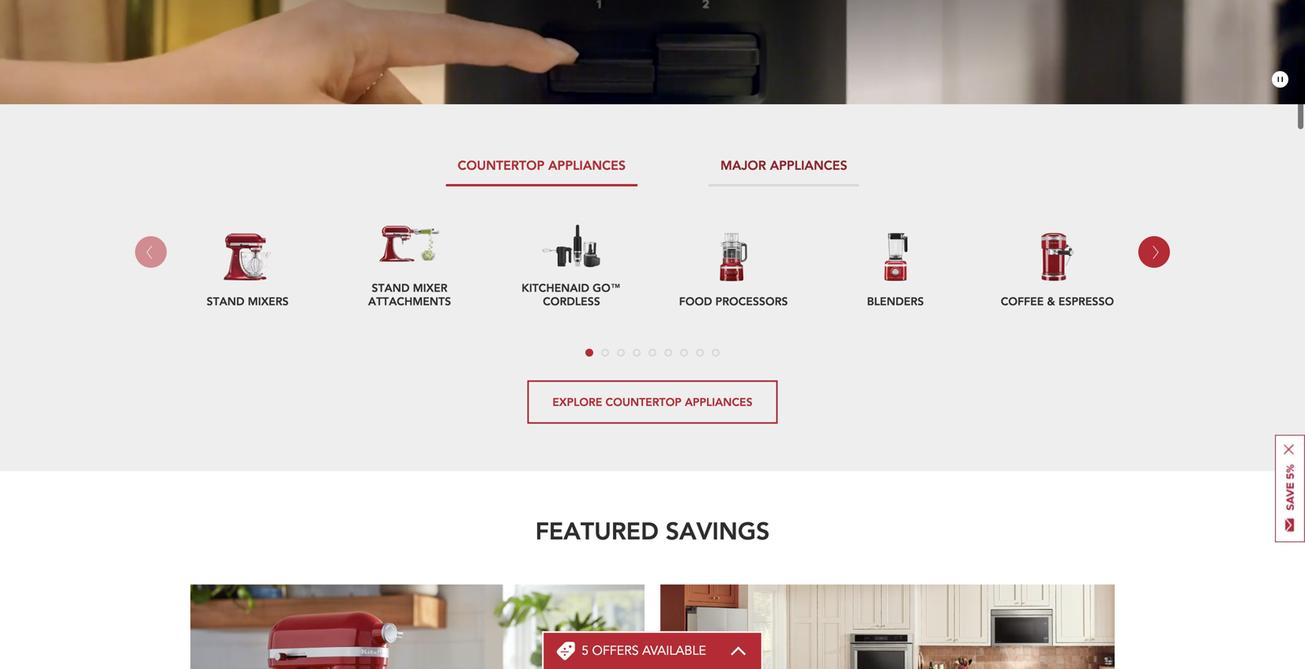 Task type: locate. For each thing, give the bounding box(es) containing it.
featured savings
[[536, 515, 770, 546]]

major
[[721, 157, 766, 173]]

tab list containing countertop appliances
[[183, 144, 1123, 187]]

pause image
[[1272, 71, 1290, 89]]

major appliances link
[[709, 144, 860, 187]]

go™
[[593, 281, 622, 295]]

tab list
[[183, 144, 1123, 187], [175, 349, 1131, 357]]

food processors
[[679, 294, 788, 308]]

stand inside stand mixers link
[[207, 294, 245, 308]]

kitchenaid® kitchen appliances image
[[661, 585, 1115, 669]]

&
[[1047, 294, 1056, 308]]

5 offers available
[[582, 643, 706, 660]]

a set of three kitchenaid go™ cordless appliances. image
[[540, 219, 603, 269]]

countertop
[[606, 395, 682, 409]]

appliances inside "countertop appliances" link
[[548, 157, 626, 173]]

stand mixers link
[[175, 187, 321, 325]]

heading containing 5
[[582, 643, 706, 660]]

stand left mixer
[[372, 281, 410, 295]]

1 horizontal spatial stand
[[372, 281, 410, 295]]

close image
[[1284, 445, 1295, 455]]

2 appliances from the left
[[770, 157, 848, 173]]

appliances
[[548, 157, 626, 173], [770, 157, 848, 173]]

stand mixers
[[207, 294, 289, 308]]

chevron icon image
[[730, 646, 747, 656]]

mixer
[[413, 281, 448, 295]]

savings
[[666, 515, 770, 546]]

countertop
[[458, 157, 545, 173]]

mixers
[[248, 294, 289, 308]]

5
[[582, 643, 589, 660]]

1 horizontal spatial appliances
[[770, 157, 848, 173]]

promo tag image
[[557, 642, 575, 661]]

1 vertical spatial tab list
[[175, 349, 1131, 357]]

processors
[[716, 294, 788, 308]]

stand mixer attachments link
[[337, 187, 483, 325]]

stand inside stand mixer attachments
[[372, 281, 410, 295]]

previous image
[[140, 242, 159, 262]]

major appliances
[[721, 157, 848, 173]]

stand
[[372, 281, 410, 295], [207, 294, 245, 308]]

espresso
[[1059, 294, 1114, 308]]

appliances for countertop appliances
[[548, 157, 626, 173]]

heading
[[582, 643, 706, 660]]

coffee & espresso
[[1001, 294, 1114, 308]]

cordless
[[543, 294, 600, 308]]

appliances inside major appliances link
[[770, 157, 848, 173]]

0 horizontal spatial stand
[[207, 294, 245, 308]]

0 horizontal spatial appliances
[[548, 157, 626, 173]]

explore countertop appliances link
[[527, 381, 778, 424]]

0 vertical spatial tab list
[[183, 144, 1123, 187]]

1 appliances from the left
[[548, 157, 626, 173]]

explore
[[553, 395, 603, 409]]

coffee
[[1001, 294, 1044, 308]]

appliances
[[685, 395, 753, 409]]

countertop appliances link
[[446, 144, 638, 187]]

stand left mixers
[[207, 294, 245, 308]]



Task type: vqa. For each thing, say whether or not it's contained in the screenshot.
OFFERS
yes



Task type: describe. For each thing, give the bounding box(es) containing it.
food processors link
[[661, 187, 807, 325]]

blenders link
[[823, 187, 969, 325]]

stand for stand mixers
[[207, 294, 245, 308]]

blenders
[[867, 294, 924, 308]]

kitchenaid stand mixer image
[[190, 585, 645, 669]]

stand mixer attachments
[[368, 281, 451, 308]]

available
[[643, 643, 706, 660]]

food
[[679, 294, 712, 308]]

coffee & espresso link
[[985, 187, 1131, 325]]

explore countertop appliances
[[553, 395, 753, 409]]

stand for stand mixer attachments
[[372, 281, 410, 295]]

countertop appliances
[[458, 157, 626, 173]]

kitchenaid
[[522, 281, 590, 295]]

previous image
[[1146, 242, 1166, 262]]

offers
[[592, 643, 639, 660]]

featured
[[536, 515, 659, 546]]

appliances for major appliances
[[770, 157, 848, 173]]

kitchenaid go™ cordless
[[522, 281, 622, 308]]

kitchenaid go™ cordless link
[[499, 187, 645, 325]]

attachments
[[368, 294, 451, 308]]



